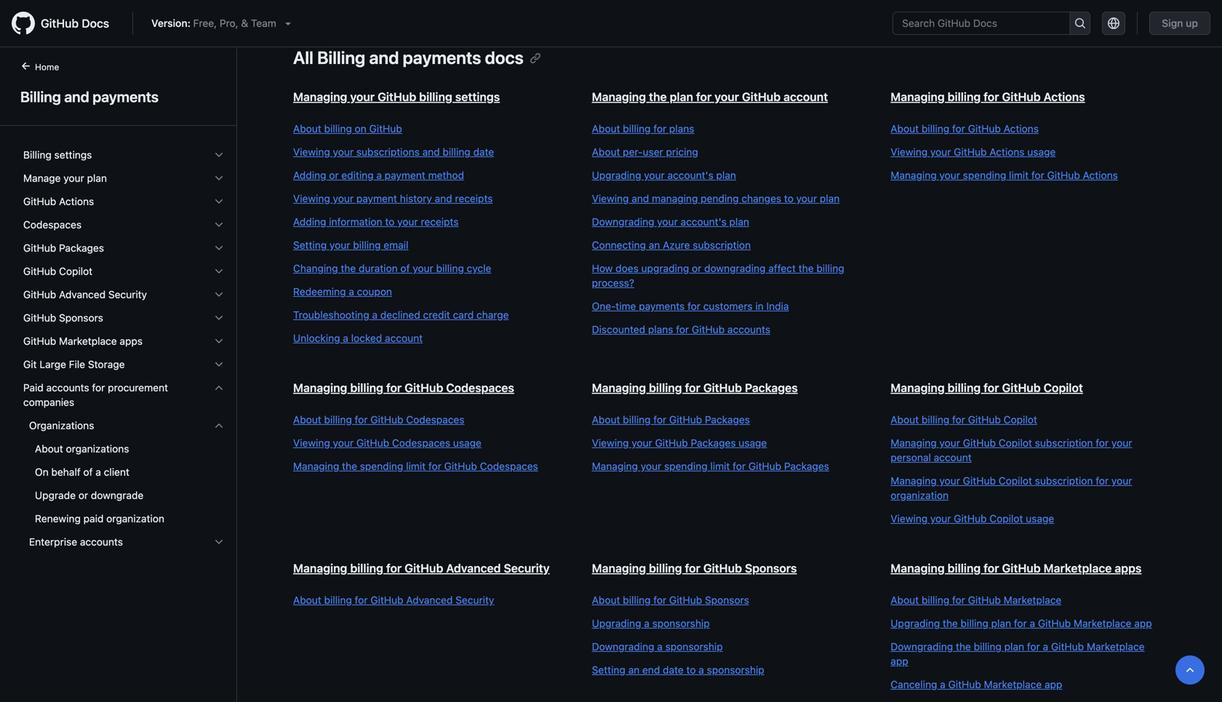 Task type: describe. For each thing, give the bounding box(es) containing it.
procurement
[[108, 382, 168, 394]]

copilot up about billing for github copilot link
[[1044, 381, 1084, 395]]

upgrading for managing billing for github marketplace apps
[[891, 618, 940, 630]]

viewing for viewing your github actions usage
[[891, 146, 928, 158]]

copilot inside managing your github copilot subscription for your personal account
[[999, 437, 1033, 449]]

packages inside dropdown button
[[59, 242, 104, 254]]

github inside 'dropdown button'
[[23, 312, 56, 324]]

the inside how does upgrading or downgrading affect the billing process?
[[799, 262, 814, 274]]

to inside "link"
[[785, 192, 794, 205]]

and up managing your github billing settings
[[369, 47, 399, 68]]

changes
[[742, 192, 782, 205]]

setting your billing email link
[[293, 238, 563, 253]]

github inside "link"
[[968, 123, 1001, 135]]

your for managing your github copilot subscription for your personal account
[[940, 437, 961, 449]]

organizations
[[29, 420, 94, 432]]

codespaces button
[[17, 213, 231, 237]]

managing your spending limit for github packages link
[[592, 459, 862, 474]]

organization inside managing your github copilot subscription for your organization
[[891, 489, 949, 501]]

editing
[[342, 169, 374, 181]]

github inside downgrading the billing plan for a github marketplace app
[[1052, 641, 1085, 653]]

one-time payments for customers in india
[[592, 300, 789, 312]]

one-
[[592, 300, 616, 312]]

of inside organizations element
[[83, 466, 93, 478]]

enterprise
[[29, 536, 77, 548]]

viewing for viewing your github codespaces usage
[[293, 437, 330, 449]]

viewing for viewing your subscriptions and billing date
[[293, 146, 330, 158]]

viewing for viewing your payment history and receipts
[[293, 192, 330, 205]]

about billing on github link
[[293, 122, 563, 136]]

actions inside github actions dropdown button
[[59, 195, 94, 207]]

your inside "link"
[[797, 192, 817, 205]]

account's for upgrading your account's plan
[[668, 169, 714, 181]]

sponsorship for downgrading a sponsorship
[[666, 641, 723, 653]]

for inside managing your github copilot subscription for your personal account
[[1096, 437, 1109, 449]]

subscription for managing your github copilot subscription for your personal account
[[1035, 437, 1093, 449]]

sc 9kayk9 0 image for github advanced security
[[213, 289, 225, 301]]

managing billing for github marketplace apps
[[891, 561, 1142, 575]]

packages inside 'link'
[[691, 437, 736, 449]]

upgrading your account's plan
[[592, 169, 736, 181]]

india
[[767, 300, 789, 312]]

about billing for github sponsors link
[[592, 593, 862, 608]]

unlocking
[[293, 332, 340, 344]]

up
[[1186, 17, 1199, 29]]

paid accounts for procurement companies element containing organizations
[[12, 414, 237, 554]]

about billing for github advanced security link
[[293, 593, 563, 608]]

managing billing for github sponsors
[[592, 561, 797, 575]]

about billing for github actions
[[891, 123, 1039, 135]]

sc 9kayk9 0 image for organizations
[[213, 420, 225, 432]]

managing your github billing settings link
[[293, 90, 500, 104]]

viewing and managing pending changes to your plan
[[592, 192, 840, 205]]

your for setting your billing email
[[330, 239, 350, 251]]

paid accounts for procurement companies element containing paid accounts for procurement companies
[[12, 376, 237, 554]]

limit for codespaces
[[406, 460, 426, 472]]

app inside canceling a github marketplace app link
[[1045, 679, 1063, 691]]

manage
[[23, 172, 61, 184]]

sc 9kayk9 0 image for codespaces
[[213, 219, 225, 231]]

team
[[251, 17, 276, 29]]

github marketplace apps button
[[17, 330, 231, 353]]

billing for billing settings
[[23, 149, 52, 161]]

managing the spending limit for github codespaces link
[[293, 459, 563, 474]]

managing your spending limit for github packages
[[592, 460, 830, 472]]

discounted
[[592, 323, 646, 336]]

managing billing for github advanced security
[[293, 561, 550, 575]]

github packages button
[[17, 237, 231, 260]]

changing the duration of your billing cycle
[[293, 262, 492, 274]]

viewing your github actions usage
[[891, 146, 1056, 158]]

adding or editing a payment method
[[293, 169, 464, 181]]

0 vertical spatial plans
[[670, 123, 695, 135]]

your for viewing your payment history and receipts
[[333, 192, 354, 205]]

sc 9kayk9 0 image for billing settings
[[213, 149, 225, 161]]

0 vertical spatial payment
[[385, 169, 426, 181]]

downgrading for managing billing for github marketplace apps
[[891, 641, 954, 653]]

credit
[[423, 309, 450, 321]]

about for managing billing for github actions
[[891, 123, 919, 135]]

manage your plan button
[[17, 167, 231, 190]]

viewing your github codespaces usage
[[293, 437, 482, 449]]

github inside dropdown button
[[23, 195, 56, 207]]

locked
[[351, 332, 382, 344]]

limit for packages
[[711, 460, 730, 472]]

sc 9kayk9 0 image for manage your plan
[[213, 172, 225, 184]]

about billing for github packages link
[[592, 413, 862, 427]]

on behalf of a client link
[[17, 461, 231, 484]]

apps inside dropdown button
[[120, 335, 143, 347]]

your for viewing your github copilot usage
[[931, 513, 952, 525]]

adding for adding information to your receipts
[[293, 216, 326, 228]]

a left the client
[[96, 466, 101, 478]]

large
[[40, 358, 66, 370]]

upgrading down the per- in the top right of the page
[[592, 169, 642, 181]]

and down about billing on github link
[[423, 146, 440, 158]]

sc 9kayk9 0 image for github packages
[[213, 242, 225, 254]]

usage for actions
[[1028, 146, 1056, 158]]

viewing for viewing your github packages usage
[[592, 437, 629, 449]]

plan inside upgrading your account's plan link
[[717, 169, 736, 181]]

and inside "link"
[[632, 192, 649, 205]]

for inside downgrading the billing plan for a github marketplace app
[[1028, 641, 1041, 653]]

managing for managing billing for github sponsors
[[592, 561, 646, 575]]

1 vertical spatial receipts
[[421, 216, 459, 228]]

sponsors for about billing for github sponsors
[[705, 594, 750, 606]]

managing
[[652, 192, 698, 205]]

managing for managing your github copilot subscription for your organization
[[891, 475, 937, 487]]

one-time payments for customers in india link
[[592, 299, 862, 314]]

managing billing for github sponsors link
[[592, 561, 797, 575]]

settings inside dropdown button
[[54, 149, 92, 161]]

organization inside "link"
[[106, 513, 164, 525]]

github copilot
[[23, 265, 93, 277]]

the for managing the plan for your github account
[[649, 90, 667, 104]]

storage
[[88, 358, 125, 370]]

an for setting
[[629, 664, 640, 676]]

personal
[[891, 452, 931, 464]]

search image
[[1075, 17, 1086, 29]]

renewing
[[35, 513, 81, 525]]

or for downgrade
[[78, 489, 88, 501]]

history
[[400, 192, 432, 205]]

a inside 'link'
[[349, 286, 354, 298]]

sign
[[1162, 17, 1184, 29]]

advanced for managing billing for github advanced security
[[446, 561, 501, 575]]

github sponsors
[[23, 312, 103, 324]]

usage down managing your github copilot subscription for your organization link at the bottom of the page
[[1026, 513, 1055, 525]]

limit for actions
[[1010, 169, 1029, 181]]

redeeming
[[293, 286, 346, 298]]

payments for billing and payments
[[93, 88, 159, 105]]

home
[[35, 62, 59, 72]]

sc 9kayk9 0 image for github copilot
[[213, 266, 225, 277]]

downgrade
[[91, 489, 144, 501]]

sc 9kayk9 0 image for github actions
[[213, 196, 225, 207]]

your for viewing your github actions usage
[[931, 146, 952, 158]]

advanced inside dropdown button
[[59, 289, 106, 301]]

for inside "link"
[[953, 123, 966, 135]]

charge
[[477, 309, 509, 321]]

organizations element containing organizations
[[12, 414, 237, 531]]

copilot inside dropdown button
[[59, 265, 93, 277]]

about for managing the plan for your github account
[[592, 123, 620, 135]]

in
[[756, 300, 764, 312]]

about organizations
[[35, 443, 129, 455]]

spending for packages
[[665, 460, 708, 472]]

github inside 'link'
[[371, 594, 404, 606]]

downgrading your account's plan link
[[592, 215, 862, 229]]

security for about billing for github advanced security
[[456, 594, 494, 606]]

sc 9kayk9 0 image for enterprise accounts
[[213, 536, 225, 548]]

security for managing billing for github advanced security
[[504, 561, 550, 575]]

canceling a github marketplace app
[[891, 679, 1063, 691]]

and down the method
[[435, 192, 452, 205]]

subscriptions
[[357, 146, 420, 158]]

or for editing
[[329, 169, 339, 181]]

0 vertical spatial receipts
[[455, 192, 493, 205]]

0 vertical spatial account
[[784, 90, 828, 104]]

payments for one-time payments for customers in india
[[639, 300, 685, 312]]

usage for codespaces
[[453, 437, 482, 449]]

sc 9kayk9 0 image for paid accounts for procurement companies
[[213, 382, 225, 394]]

setting an end date to a sponsorship link
[[592, 663, 862, 678]]

billing inside 'link'
[[324, 594, 352, 606]]

an for connecting
[[649, 239, 660, 251]]

managing the plan for your github account
[[592, 90, 828, 104]]

managing for managing the spending limit for github codespaces
[[293, 460, 339, 472]]

enterprise accounts button
[[17, 531, 231, 554]]

organizations
[[66, 443, 129, 455]]

a down downgrading a sponsorship link at bottom
[[699, 664, 704, 676]]

declined
[[380, 309, 421, 321]]

2 vertical spatial to
[[687, 664, 696, 676]]

home link
[[15, 60, 82, 75]]

downgrading the billing plan for a github marketplace app
[[891, 641, 1145, 667]]

for inside managing your github copilot subscription for your organization
[[1096, 475, 1109, 487]]

does
[[616, 262, 639, 274]]

a right the canceling
[[940, 679, 946, 691]]

version:
[[151, 17, 191, 29]]

connecting
[[592, 239, 646, 251]]

scroll to top image
[[1185, 664, 1196, 676]]

adding or editing a payment method link
[[293, 168, 563, 183]]

troubleshooting a declined credit card charge
[[293, 309, 509, 321]]

paid
[[23, 382, 44, 394]]

about billing for github copilot
[[891, 414, 1038, 426]]

how does upgrading or downgrading affect the billing process?
[[592, 262, 845, 289]]

downgrading for managing billing for github sponsors
[[592, 641, 655, 653]]

about billing for plans
[[592, 123, 695, 135]]

all
[[293, 47, 314, 68]]

troubleshooting a declined credit card charge link
[[293, 308, 563, 322]]

about inside billing and payments element
[[35, 443, 63, 455]]

unlocking a locked account link
[[293, 331, 563, 346]]

managing billing for github actions
[[891, 90, 1086, 104]]

managing for managing your spending limit for github packages
[[592, 460, 638, 472]]

billing settings
[[23, 149, 92, 161]]

about for managing your github billing settings
[[293, 123, 322, 135]]

sc 9kayk9 0 image for github marketplace apps
[[213, 336, 225, 347]]

sign up link
[[1150, 12, 1211, 35]]

docs
[[485, 47, 524, 68]]

the for downgrading the billing plan for a github marketplace app
[[956, 641, 971, 653]]

troubleshooting
[[293, 309, 369, 321]]

viewing your subscriptions and billing date link
[[293, 145, 563, 159]]

copilot inside managing your github copilot subscription for your organization
[[999, 475, 1033, 487]]

discounted plans for github accounts link
[[592, 322, 862, 337]]

process?
[[592, 277, 635, 289]]

behalf
[[51, 466, 81, 478]]



Task type: vqa. For each thing, say whether or not it's contained in the screenshot.


Task type: locate. For each thing, give the bounding box(es) containing it.
about for managing billing for github packages
[[592, 414, 620, 426]]

setting up changing
[[293, 239, 327, 251]]

pricing
[[666, 146, 699, 158]]

billing down home link
[[20, 88, 61, 105]]

0 vertical spatial sponsorship
[[653, 618, 710, 630]]

0 horizontal spatial limit
[[406, 460, 426, 472]]

the
[[649, 90, 667, 104], [341, 262, 356, 274], [799, 262, 814, 274], [342, 460, 357, 472], [943, 618, 958, 630], [956, 641, 971, 653]]

marketplace inside downgrading the billing plan for a github marketplace app
[[1087, 641, 1145, 653]]

azure
[[663, 239, 690, 251]]

sc 9kayk9 0 image inside github sponsors 'dropdown button'
[[213, 312, 225, 324]]

or right upgrading
[[692, 262, 702, 274]]

paid accounts for procurement companies button
[[17, 376, 231, 414]]

free,
[[193, 17, 217, 29]]

git
[[23, 358, 37, 370]]

upgrading the billing plan for a github marketplace app
[[891, 618, 1153, 630]]

a left 'coupon'
[[349, 286, 354, 298]]

to right end
[[687, 664, 696, 676]]

spending down viewing your github actions usage
[[963, 169, 1007, 181]]

Search GitHub Docs search field
[[894, 12, 1070, 34]]

1 vertical spatial accounts
[[46, 382, 89, 394]]

date right end
[[663, 664, 684, 676]]

subscription down managing your github copilot subscription for your personal account link on the bottom right of page
[[1035, 475, 1093, 487]]

downgrading up the canceling
[[891, 641, 954, 653]]

actions inside viewing your github actions usage link
[[990, 146, 1025, 158]]

billing right "all"
[[317, 47, 366, 68]]

3 sc 9kayk9 0 image from the top
[[213, 289, 225, 301]]

viewing down personal
[[891, 513, 928, 525]]

git large file storage button
[[17, 353, 231, 376]]

sc 9kayk9 0 image inside billing settings dropdown button
[[213, 149, 225, 161]]

1 vertical spatial sponsors
[[745, 561, 797, 575]]

0 horizontal spatial spending
[[360, 460, 403, 472]]

or inside billing and payments element
[[78, 489, 88, 501]]

sponsors
[[59, 312, 103, 324], [745, 561, 797, 575], [705, 594, 750, 606]]

paid accounts for procurement companies element
[[12, 376, 237, 554], [12, 414, 237, 554]]

github inside managing your github copilot subscription for your personal account
[[963, 437, 996, 449]]

1 vertical spatial of
[[83, 466, 93, 478]]

your for viewing your subscriptions and billing date
[[333, 146, 354, 158]]

a down 'coupon'
[[372, 309, 378, 321]]

managing for managing your github copilot subscription for your personal account
[[891, 437, 937, 449]]

your for managing your github billing settings
[[350, 90, 375, 104]]

your for manage your plan
[[64, 172, 84, 184]]

usage for packages
[[739, 437, 767, 449]]

1 vertical spatial security
[[504, 561, 550, 575]]

managing your github copilot subscription for your personal account link
[[891, 436, 1161, 465]]

security inside github advanced security dropdown button
[[108, 289, 147, 301]]

1 horizontal spatial or
[[329, 169, 339, 181]]

billing inside dropdown button
[[23, 149, 52, 161]]

0 vertical spatial adding
[[293, 169, 326, 181]]

on
[[355, 123, 367, 135]]

about billing for github codespaces link
[[293, 413, 563, 427]]

usage inside 'link'
[[739, 437, 767, 449]]

payments up billing settings dropdown button
[[93, 88, 159, 105]]

billing for billing and payments
[[20, 88, 61, 105]]

about for managing billing for github codespaces
[[293, 414, 322, 426]]

0 horizontal spatial settings
[[54, 149, 92, 161]]

0 horizontal spatial organization
[[106, 513, 164, 525]]

settings up the manage your plan on the left of page
[[54, 149, 92, 161]]

3 sc 9kayk9 0 image from the top
[[213, 242, 225, 254]]

1 horizontal spatial organization
[[891, 489, 949, 501]]

1 horizontal spatial security
[[456, 594, 494, 606]]

upgrading the billing plan for a github marketplace app link
[[891, 616, 1161, 631]]

accounts down renewing paid organization
[[80, 536, 123, 548]]

2 horizontal spatial limit
[[1010, 169, 1029, 181]]

account's down viewing and managing pending changes to your plan
[[681, 216, 727, 228]]

1 sc 9kayk9 0 image from the top
[[213, 172, 225, 184]]

managing for managing your spending limit for github actions
[[891, 169, 937, 181]]

of down email
[[401, 262, 410, 274]]

sponsors for managing billing for github sponsors
[[745, 561, 797, 575]]

account's for downgrading your account's plan
[[681, 216, 727, 228]]

2 horizontal spatial security
[[504, 561, 550, 575]]

sponsorship up setting an end date to a sponsorship
[[666, 641, 723, 653]]

1 vertical spatial to
[[385, 216, 395, 228]]

about billing for github packages
[[592, 414, 750, 426]]

1 horizontal spatial settings
[[455, 90, 500, 104]]

a down upgrading the billing plan for a github marketplace app link in the bottom right of the page
[[1043, 641, 1049, 653]]

0 vertical spatial apps
[[120, 335, 143, 347]]

codespaces
[[23, 219, 82, 231], [446, 381, 514, 395], [406, 414, 465, 426], [392, 437, 451, 449], [480, 460, 538, 472]]

plan down viewing and managing pending changes to your plan "link"
[[730, 216, 750, 228]]

about organizations link
[[17, 437, 231, 461]]

or inside how does upgrading or downgrading affect the billing process?
[[692, 262, 702, 274]]

1 horizontal spatial account
[[784, 90, 828, 104]]

usage down about billing for github actions "link"
[[1028, 146, 1056, 158]]

1 vertical spatial sponsorship
[[666, 641, 723, 653]]

your for managing your github copilot subscription for your organization
[[940, 475, 961, 487]]

1 vertical spatial date
[[663, 664, 684, 676]]

to down viewing your payment history and receipts
[[385, 216, 395, 228]]

1 horizontal spatial setting
[[592, 664, 626, 676]]

advanced up github sponsors
[[59, 289, 106, 301]]

1 vertical spatial an
[[629, 664, 640, 676]]

0 vertical spatial setting
[[293, 239, 327, 251]]

renewing paid organization link
[[17, 507, 231, 531]]

limit down viewing your github codespaces usage link on the left
[[406, 460, 426, 472]]

0 horizontal spatial of
[[83, 466, 93, 478]]

spending down viewing your github codespaces usage
[[360, 460, 403, 472]]

sc 9kayk9 0 image inside enterprise accounts dropdown button
[[213, 536, 225, 548]]

the down about billing for github marketplace at the right bottom of page
[[943, 618, 958, 630]]

copilot down about billing for github copilot link
[[999, 437, 1033, 449]]

about for managing billing for github copilot
[[891, 414, 919, 426]]

payment
[[385, 169, 426, 181], [357, 192, 397, 205]]

downgrading
[[705, 262, 766, 274]]

1 adding from the top
[[293, 169, 326, 181]]

0 vertical spatial accounts
[[728, 323, 771, 336]]

and down "upgrading your account's plan"
[[632, 192, 649, 205]]

sc 9kayk9 0 image inside manage your plan dropdown button
[[213, 172, 225, 184]]

0 horizontal spatial an
[[629, 664, 640, 676]]

1 vertical spatial app
[[891, 655, 909, 667]]

2 horizontal spatial app
[[1135, 618, 1153, 630]]

github advanced security
[[23, 289, 147, 301]]

accounts up companies
[[46, 382, 89, 394]]

plan inside downgrading your account's plan link
[[730, 216, 750, 228]]

or down on behalf of a client
[[78, 489, 88, 501]]

account's
[[668, 169, 714, 181], [681, 216, 727, 228]]

sc 9kayk9 0 image inside 'organizations' "dropdown button"
[[213, 420, 225, 432]]

0 vertical spatial subscription
[[693, 239, 751, 251]]

managing for managing billing for github advanced security
[[293, 561, 347, 575]]

viewing your subscriptions and billing date
[[293, 146, 494, 158]]

0 horizontal spatial to
[[385, 216, 395, 228]]

&
[[241, 17, 248, 29]]

your for managing your spending limit for github actions
[[940, 169, 961, 181]]

sc 9kayk9 0 image inside codespaces dropdown button
[[213, 219, 225, 231]]

1 vertical spatial account
[[385, 332, 423, 344]]

managing for managing billing for github codespaces
[[293, 381, 347, 395]]

viewing
[[293, 146, 330, 158], [891, 146, 928, 158], [293, 192, 330, 205], [592, 192, 629, 205], [293, 437, 330, 449], [592, 437, 629, 449], [891, 513, 928, 525]]

1 organizations element from the top
[[12, 414, 237, 531]]

account inside managing your github copilot subscription for your personal account
[[934, 452, 972, 464]]

2 horizontal spatial spending
[[963, 169, 1007, 181]]

managing
[[293, 90, 347, 104], [592, 90, 646, 104], [891, 90, 945, 104], [891, 169, 937, 181], [293, 381, 347, 395], [592, 381, 646, 395], [891, 381, 945, 395], [891, 437, 937, 449], [293, 460, 339, 472], [592, 460, 638, 472], [891, 475, 937, 487], [293, 561, 347, 575], [592, 561, 646, 575], [891, 561, 945, 575]]

9 sc 9kayk9 0 image from the top
[[213, 536, 225, 548]]

sc 9kayk9 0 image inside github advanced security dropdown button
[[213, 289, 225, 301]]

1 vertical spatial setting
[[592, 664, 626, 676]]

sponsors up the about billing for github sponsors link
[[745, 561, 797, 575]]

0 horizontal spatial apps
[[120, 335, 143, 347]]

2 vertical spatial security
[[456, 594, 494, 606]]

payments up discounted plans for github accounts
[[639, 300, 685, 312]]

about
[[293, 123, 322, 135], [592, 123, 620, 135], [891, 123, 919, 135], [592, 146, 620, 158], [293, 414, 322, 426], [592, 414, 620, 426], [891, 414, 919, 426], [35, 443, 63, 455], [293, 594, 322, 606], [592, 594, 620, 606], [891, 594, 919, 606]]

your inside dropdown button
[[64, 172, 84, 184]]

2 sc 9kayk9 0 image from the top
[[213, 196, 225, 207]]

2 vertical spatial sponsorship
[[707, 664, 765, 676]]

sc 9kayk9 0 image inside github marketplace apps dropdown button
[[213, 336, 225, 347]]

to right changes
[[785, 192, 794, 205]]

sponsors up upgrading a sponsorship link
[[705, 594, 750, 606]]

2 vertical spatial subscription
[[1035, 475, 1093, 487]]

plans down one-time payments for customers in india at top
[[648, 323, 674, 336]]

organizations element containing about organizations
[[12, 437, 237, 531]]

viewing your github copilot usage
[[891, 513, 1055, 525]]

managing inside managing your github copilot subscription for your organization
[[891, 475, 937, 487]]

payments up the managing your github billing settings link
[[403, 47, 481, 68]]

actions inside about billing for github actions "link"
[[1004, 123, 1039, 135]]

your for managing your spending limit for github packages
[[641, 460, 662, 472]]

managing for managing billing for github actions
[[891, 90, 945, 104]]

0 horizontal spatial account
[[385, 332, 423, 344]]

redeeming a coupon link
[[293, 285, 563, 299]]

spending for actions
[[963, 169, 1007, 181]]

sc 9kayk9 0 image inside git large file storage dropdown button
[[213, 359, 225, 370]]

setting inside setting your billing email link
[[293, 239, 327, 251]]

subscription inside managing your github copilot subscription for your personal account
[[1035, 437, 1093, 449]]

6 sc 9kayk9 0 image from the top
[[213, 359, 225, 370]]

managing billing for github copilot link
[[891, 381, 1084, 395]]

1 horizontal spatial apps
[[1115, 561, 1142, 575]]

sponsorship down downgrading a sponsorship link at bottom
[[707, 664, 765, 676]]

sc 9kayk9 0 image inside paid accounts for procurement companies "dropdown button"
[[213, 382, 225, 394]]

sc 9kayk9 0 image inside github packages dropdown button
[[213, 242, 225, 254]]

advanced down managing billing for github advanced security
[[406, 594, 453, 606]]

1 vertical spatial billing
[[20, 88, 61, 105]]

sponsorship for upgrading a sponsorship
[[653, 618, 710, 630]]

sc 9kayk9 0 image inside github actions dropdown button
[[213, 196, 225, 207]]

organizations button
[[17, 414, 231, 437]]

adding left 'editing'
[[293, 169, 326, 181]]

github packages
[[23, 242, 104, 254]]

setting for setting an end date to a sponsorship
[[592, 664, 626, 676]]

0 vertical spatial billing
[[317, 47, 366, 68]]

advanced for about billing for github advanced security
[[406, 594, 453, 606]]

2 vertical spatial payments
[[639, 300, 685, 312]]

accounts for paid accounts for procurement companies
[[46, 382, 89, 394]]

on behalf of a client
[[35, 466, 129, 478]]

triangle down image
[[282, 17, 294, 29]]

plan inside viewing and managing pending changes to your plan "link"
[[820, 192, 840, 205]]

receipts down the method
[[455, 192, 493, 205]]

4 sc 9kayk9 0 image from the top
[[213, 312, 225, 324]]

unlocking a locked account
[[293, 332, 423, 344]]

1 vertical spatial or
[[692, 262, 702, 274]]

of
[[401, 262, 410, 274], [83, 466, 93, 478]]

copilot up github advanced security
[[59, 265, 93, 277]]

plan down about billing for github marketplace link
[[992, 618, 1012, 630]]

limit down viewing your github actions usage link on the right top
[[1010, 169, 1029, 181]]

the for upgrading the billing plan for a github marketplace app
[[943, 618, 958, 630]]

adding for adding or editing a payment method
[[293, 169, 326, 181]]

github actions button
[[17, 190, 231, 213]]

about per-user pricing
[[592, 146, 699, 158]]

a up the downgrading a sponsorship
[[644, 618, 650, 630]]

managing billing for github copilot
[[891, 381, 1084, 395]]

organization
[[891, 489, 949, 501], [106, 513, 164, 525]]

managing the spending limit for github codespaces
[[293, 460, 538, 472]]

sc 9kayk9 0 image
[[213, 172, 225, 184], [213, 196, 225, 207], [213, 289, 225, 301], [213, 312, 225, 324]]

payment up history
[[385, 169, 426, 181]]

billing and payments link
[[17, 86, 219, 108]]

plan up about billing for plans
[[670, 90, 694, 104]]

2 horizontal spatial payments
[[639, 300, 685, 312]]

managing for managing billing for github marketplace apps
[[891, 561, 945, 575]]

your inside 'link'
[[632, 437, 653, 449]]

spending down the viewing your github packages usage
[[665, 460, 708, 472]]

1 vertical spatial adding
[[293, 216, 326, 228]]

1 horizontal spatial limit
[[711, 460, 730, 472]]

1 horizontal spatial of
[[401, 262, 410, 274]]

2 vertical spatial billing
[[23, 149, 52, 161]]

packages
[[59, 242, 104, 254], [745, 381, 798, 395], [705, 414, 750, 426], [691, 437, 736, 449], [785, 460, 830, 472]]

your for viewing your github codespaces usage
[[333, 437, 354, 449]]

2 paid accounts for procurement companies element from the top
[[12, 414, 237, 554]]

1 vertical spatial plans
[[648, 323, 674, 336]]

copilot down managing your github copilot subscription for your personal account
[[999, 475, 1033, 487]]

organization down personal
[[891, 489, 949, 501]]

email
[[384, 239, 409, 251]]

0 horizontal spatial or
[[78, 489, 88, 501]]

2 vertical spatial or
[[78, 489, 88, 501]]

sc 9kayk9 0 image
[[213, 149, 225, 161], [213, 219, 225, 231], [213, 242, 225, 254], [213, 266, 225, 277], [213, 336, 225, 347], [213, 359, 225, 370], [213, 382, 225, 394], [213, 420, 225, 432], [213, 536, 225, 548]]

billing and payments element
[[0, 59, 237, 701]]

downgrading down upgrading a sponsorship
[[592, 641, 655, 653]]

setting an end date to a sponsorship
[[592, 664, 765, 676]]

on
[[35, 466, 49, 478]]

enterprise accounts
[[29, 536, 123, 548]]

managing your spending limit for github actions link
[[891, 168, 1161, 183]]

select language: current language is english image
[[1109, 17, 1120, 29]]

redeeming a coupon
[[293, 286, 392, 298]]

app for upgrading the billing plan for a github marketplace app
[[1135, 618, 1153, 630]]

accounts inside paid accounts for procurement companies
[[46, 382, 89, 394]]

receipts
[[455, 192, 493, 205], [421, 216, 459, 228]]

how does upgrading or downgrading affect the billing process? link
[[592, 261, 862, 290]]

0 vertical spatial payments
[[403, 47, 481, 68]]

1 horizontal spatial an
[[649, 239, 660, 251]]

github inside 'link'
[[655, 437, 688, 449]]

0 vertical spatial an
[[649, 239, 660, 251]]

managing billing for github actions link
[[891, 90, 1086, 104]]

method
[[428, 169, 464, 181]]

github marketplace apps
[[23, 335, 143, 347]]

of right behalf
[[83, 466, 93, 478]]

setting inside setting an end date to a sponsorship link
[[592, 664, 626, 676]]

date down about billing on github link
[[473, 146, 494, 158]]

advanced inside 'link'
[[406, 594, 453, 606]]

1 horizontal spatial to
[[687, 664, 696, 676]]

a right 'editing'
[[377, 169, 382, 181]]

upgrade
[[35, 489, 76, 501]]

plan right changes
[[820, 192, 840, 205]]

0 vertical spatial to
[[785, 192, 794, 205]]

upgrading for managing billing for github sponsors
[[592, 618, 642, 630]]

0 vertical spatial organization
[[891, 489, 949, 501]]

an left end
[[629, 664, 640, 676]]

copilot down managing your github copilot subscription for your organization
[[990, 513, 1024, 525]]

copilot up managing your github copilot subscription for your personal account link on the bottom right of page
[[1004, 414, 1038, 426]]

sc 9kayk9 0 image for git large file storage
[[213, 359, 225, 370]]

about billing on github
[[293, 123, 402, 135]]

your for upgrading your account's plan
[[644, 169, 665, 181]]

your for viewing your github packages usage
[[632, 437, 653, 449]]

per-
[[623, 146, 643, 158]]

paid accounts for procurement companies
[[23, 382, 168, 408]]

viewing for viewing and managing pending changes to your plan
[[592, 192, 629, 205]]

paid
[[83, 513, 104, 525]]

docs
[[82, 16, 109, 30]]

billing inside "link"
[[922, 123, 950, 135]]

app inside upgrading the billing plan for a github marketplace app link
[[1135, 618, 1153, 630]]

0 vertical spatial app
[[1135, 618, 1153, 630]]

advanced up about billing for github advanced security 'link'
[[446, 561, 501, 575]]

account's down pricing on the right of the page
[[668, 169, 714, 181]]

how
[[592, 262, 613, 274]]

1 vertical spatial settings
[[54, 149, 92, 161]]

codespaces inside dropdown button
[[23, 219, 82, 231]]

or left 'editing'
[[329, 169, 339, 181]]

and down home link
[[64, 88, 89, 105]]

tooltip
[[1176, 656, 1205, 685]]

managing your spending limit for github actions
[[891, 169, 1119, 181]]

upgrading up the canceling
[[891, 618, 940, 630]]

viewing inside "link"
[[592, 192, 629, 205]]

plan inside manage your plan dropdown button
[[87, 172, 107, 184]]

1 paid accounts for procurement companies element from the top
[[12, 376, 237, 554]]

about billing for github sponsors
[[592, 594, 750, 606]]

0 vertical spatial security
[[108, 289, 147, 301]]

payment up adding information to your receipts on the left of page
[[357, 192, 397, 205]]

viewing down about billing for github packages
[[592, 437, 629, 449]]

0 vertical spatial settings
[[455, 90, 500, 104]]

the down viewing your github codespaces usage
[[342, 460, 357, 472]]

accounts down in
[[728, 323, 771, 336]]

1 vertical spatial payment
[[357, 192, 397, 205]]

a left "locked"
[[343, 332, 349, 344]]

user
[[643, 146, 664, 158]]

organizations element
[[12, 414, 237, 531], [12, 437, 237, 531]]

about for managing billing for github sponsors
[[592, 594, 620, 606]]

billing and payments
[[20, 88, 159, 105]]

billing up manage
[[23, 149, 52, 161]]

viewing for viewing your github copilot usage
[[891, 513, 928, 525]]

2 vertical spatial advanced
[[406, 594, 453, 606]]

1 horizontal spatial spending
[[665, 460, 708, 472]]

4 sc 9kayk9 0 image from the top
[[213, 266, 225, 277]]

sponsors up github marketplace apps
[[59, 312, 103, 324]]

card
[[453, 309, 474, 321]]

managing for managing billing for github packages
[[592, 381, 646, 395]]

5 sc 9kayk9 0 image from the top
[[213, 336, 225, 347]]

1 vertical spatial apps
[[1115, 561, 1142, 575]]

2 vertical spatial accounts
[[80, 536, 123, 548]]

accounts inside dropdown button
[[80, 536, 123, 548]]

7 sc 9kayk9 0 image from the top
[[213, 382, 225, 394]]

the down the setting your billing email
[[341, 262, 356, 274]]

a up end
[[657, 641, 663, 653]]

8 sc 9kayk9 0 image from the top
[[213, 420, 225, 432]]

managing your github copilot subscription for your personal account
[[891, 437, 1133, 464]]

subscription inside managing your github copilot subscription for your organization
[[1035, 475, 1093, 487]]

2 adding from the top
[[293, 216, 326, 228]]

sign up
[[1162, 17, 1199, 29]]

0 horizontal spatial app
[[891, 655, 909, 667]]

upgrading up the downgrading a sponsorship
[[592, 618, 642, 630]]

app inside downgrading the billing plan for a github marketplace app
[[891, 655, 909, 667]]

1 vertical spatial organization
[[106, 513, 164, 525]]

0 vertical spatial date
[[473, 146, 494, 158]]

the inside downgrading the billing plan for a github marketplace app
[[956, 641, 971, 653]]

plan inside upgrading the billing plan for a github marketplace app link
[[992, 618, 1012, 630]]

your for downgrading your account's plan
[[657, 216, 678, 228]]

limit down viewing your github packages usage 'link'
[[711, 460, 730, 472]]

discounted plans for github accounts
[[592, 323, 771, 336]]

2 horizontal spatial or
[[692, 262, 702, 274]]

for inside 'link'
[[355, 594, 368, 606]]

a down about billing for github marketplace link
[[1030, 618, 1036, 630]]

downgrading a sponsorship link
[[592, 640, 862, 654]]

2 vertical spatial sponsors
[[705, 594, 750, 606]]

1 vertical spatial subscription
[[1035, 437, 1093, 449]]

coupon
[[357, 286, 392, 298]]

plans up pricing on the right of the page
[[670, 123, 695, 135]]

managing inside managing your github copilot subscription for your personal account
[[891, 437, 937, 449]]

usage down about billing for github packages link
[[739, 437, 767, 449]]

security inside about billing for github advanced security 'link'
[[456, 594, 494, 606]]

the for changing the duration of your billing cycle
[[341, 262, 356, 274]]

1 sc 9kayk9 0 image from the top
[[213, 149, 225, 161]]

sc 9kayk9 0 image inside github copilot dropdown button
[[213, 266, 225, 277]]

2 organizations element from the top
[[12, 437, 237, 531]]

2 vertical spatial account
[[934, 452, 972, 464]]

viewing your payment history and receipts
[[293, 192, 493, 205]]

1 horizontal spatial date
[[663, 664, 684, 676]]

the up canceling a github marketplace app
[[956, 641, 971, 653]]

0 vertical spatial or
[[329, 169, 339, 181]]

organization down upgrade or downgrade link
[[106, 513, 164, 525]]

a inside downgrading the billing plan for a github marketplace app
[[1043, 641, 1049, 653]]

settings down docs
[[455, 90, 500, 104]]

0 horizontal spatial security
[[108, 289, 147, 301]]

sponsors inside 'dropdown button'
[[59, 312, 103, 324]]

sc 9kayk9 0 image for github sponsors
[[213, 312, 225, 324]]

actions inside managing your spending limit for github actions link
[[1083, 169, 1119, 181]]

about inside 'link'
[[293, 594, 322, 606]]

the for managing the spending limit for github codespaces
[[342, 460, 357, 472]]

marketplace inside dropdown button
[[59, 335, 117, 347]]

billing inside downgrading the billing plan for a github marketplace app
[[974, 641, 1002, 653]]

about billing for github marketplace
[[891, 594, 1062, 606]]

1 vertical spatial payments
[[93, 88, 159, 105]]

subscription down downgrading your account's plan link
[[693, 239, 751, 251]]

1 vertical spatial advanced
[[446, 561, 501, 575]]

viewing your github actions usage link
[[891, 145, 1161, 159]]

billing inside how does upgrading or downgrading affect the billing process?
[[817, 262, 845, 274]]

2 sc 9kayk9 0 image from the top
[[213, 219, 225, 231]]

2 horizontal spatial to
[[785, 192, 794, 205]]

None search field
[[893, 12, 1091, 35]]

setting left end
[[592, 664, 626, 676]]

for inside paid accounts for procurement companies
[[92, 382, 105, 394]]

0 vertical spatial sponsors
[[59, 312, 103, 324]]

usage down about billing for github codespaces link
[[453, 437, 482, 449]]

an left 'azure'
[[649, 239, 660, 251]]

viewing inside 'link'
[[592, 437, 629, 449]]

setting for setting your billing email
[[293, 239, 327, 251]]

spending for codespaces
[[360, 460, 403, 472]]

github inside managing your github copilot subscription for your organization
[[963, 475, 996, 487]]

managing for managing the plan for your github account
[[592, 90, 646, 104]]

plan down upgrading the billing plan for a github marketplace app at bottom right
[[1005, 641, 1025, 653]]

0 vertical spatial account's
[[668, 169, 714, 181]]

your
[[350, 90, 375, 104], [715, 90, 739, 104], [333, 146, 354, 158], [931, 146, 952, 158], [644, 169, 665, 181], [940, 169, 961, 181], [64, 172, 84, 184], [333, 192, 354, 205], [797, 192, 817, 205], [397, 216, 418, 228], [657, 216, 678, 228], [330, 239, 350, 251], [413, 262, 434, 274], [333, 437, 354, 449], [632, 437, 653, 449], [940, 437, 961, 449], [1112, 437, 1133, 449], [641, 460, 662, 472], [940, 475, 961, 487], [1112, 475, 1133, 487], [931, 513, 952, 525]]

sponsorship down about billing for github sponsors
[[653, 618, 710, 630]]

0 vertical spatial advanced
[[59, 289, 106, 301]]

subscription down about billing for github copilot link
[[1035, 437, 1093, 449]]

about for managing billing for github marketplace apps
[[891, 594, 919, 606]]

downgrading inside downgrading the billing plan for a github marketplace app
[[891, 641, 954, 653]]

sponsorship
[[653, 618, 710, 630], [666, 641, 723, 653], [707, 664, 765, 676]]

0 horizontal spatial setting
[[293, 239, 327, 251]]

managing for managing billing for github copilot
[[891, 381, 945, 395]]

0 horizontal spatial payments
[[93, 88, 159, 105]]

accounts for enterprise accounts
[[80, 536, 123, 548]]

1 horizontal spatial app
[[1045, 679, 1063, 691]]

viewing down about billing for github codespaces on the bottom left of the page
[[293, 437, 330, 449]]

app for downgrading the billing plan for a github marketplace app
[[891, 655, 909, 667]]

0 horizontal spatial date
[[473, 146, 494, 158]]

1 vertical spatial account's
[[681, 216, 727, 228]]

1 horizontal spatial payments
[[403, 47, 481, 68]]

viewing up information
[[293, 192, 330, 205]]

2 horizontal spatial account
[[934, 452, 972, 464]]

viewing down about billing on github
[[293, 146, 330, 158]]

downgrading up connecting
[[592, 216, 655, 228]]

changing
[[293, 262, 338, 274]]

the right the affect
[[799, 262, 814, 274]]

about billing for github actions link
[[891, 122, 1161, 136]]

plan inside downgrading the billing plan for a github marketplace app
[[1005, 641, 1025, 653]]

2 vertical spatial app
[[1045, 679, 1063, 691]]

github docs
[[41, 16, 109, 30]]

0 vertical spatial of
[[401, 262, 410, 274]]

viewing and managing pending changes to your plan link
[[592, 191, 862, 206]]

viewing down about billing for github actions
[[891, 146, 928, 158]]



